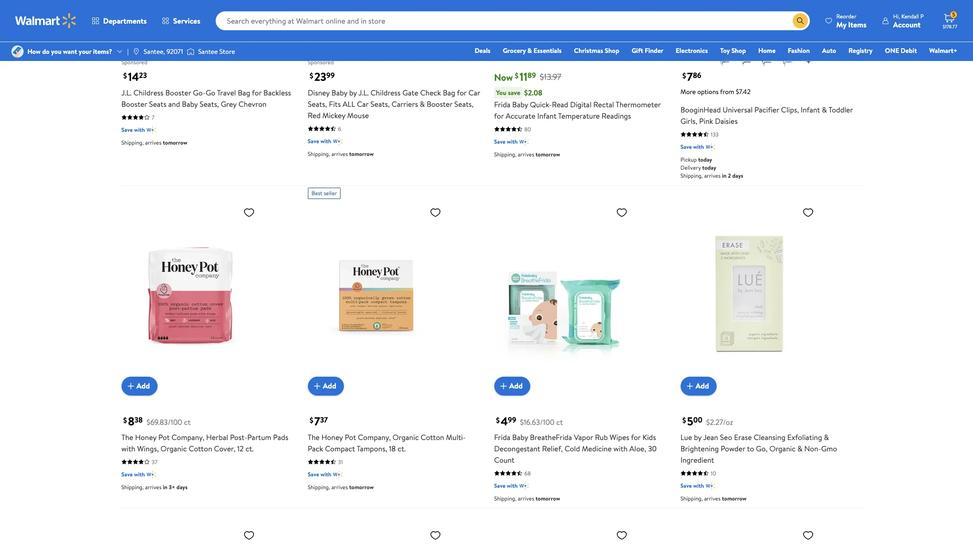 Task type: locate. For each thing, give the bounding box(es) containing it.
1 vertical spatial 99
[[508, 415, 517, 425]]

cotton down herbal
[[189, 444, 212, 454]]

walmart plus image down the 10
[[706, 482, 716, 491]]

0 horizontal spatial car
[[357, 99, 369, 109]]

shipping, for 14
[[121, 138, 144, 146]]

2 company, from the left
[[358, 432, 391, 443]]

99 for 23
[[327, 70, 335, 80]]

shipping, arrives tomorrow down seats
[[121, 138, 187, 146]]

$ 23 99
[[310, 68, 335, 84]]

$ left 86
[[683, 70, 686, 81]]

$
[[123, 70, 127, 81], [310, 70, 314, 81], [515, 70, 519, 81], [683, 70, 686, 81], [123, 415, 127, 426], [310, 415, 314, 426], [496, 415, 500, 426], [683, 415, 686, 426]]

booster left seats
[[121, 99, 147, 109]]

add to cart image up the '$ 7 37'
[[312, 381, 323, 392]]

with for walmart plus icon related to $16.63/100 ct
[[507, 482, 518, 490]]

7 for $ 7 37
[[314, 413, 320, 430]]

vapor
[[574, 432, 593, 443]]

30
[[648, 444, 657, 454]]

0 vertical spatial days
[[733, 172, 744, 180]]

walmart plus image down 68
[[520, 482, 529, 491]]

santee
[[198, 47, 218, 56]]

save for $69.83/100 ct
[[121, 471, 133, 479]]

home link
[[754, 45, 780, 56]]

walmart plus image down the 6
[[333, 137, 343, 146]]

bag right check
[[443, 87, 455, 98]]

bag inside j.l. childress booster go-go travel bag for backless booster seats and baby seats, grey chevron
[[238, 87, 250, 98]]

reorder my items
[[837, 12, 867, 30]]

add to cart image for $13.97
[[498, 36, 509, 47]]

girls,
[[681, 116, 698, 126]]

1 the from the left
[[121, 432, 133, 443]]

the inside $ 8 38 $69.83/100 ct the honey pot company, herbal post-partum pads with wings, organic cotton cover, 12 ct.
[[121, 432, 133, 443]]

$ inside $ 5 00 $2.27/oz lue by jean seo erase cleansing exfoliating & brightening powder to go, organic & non-gmo ingredient
[[683, 415, 686, 426]]

ct for 8
[[184, 417, 191, 428]]

booster
[[165, 87, 191, 98], [121, 99, 147, 109], [427, 99, 453, 109]]

0 horizontal spatial 37
[[152, 458, 158, 466]]

backless
[[264, 87, 291, 98]]

 image right 92071 at the top of the page
[[187, 47, 194, 56]]

ct inside $ 8 38 $69.83/100 ct the honey pot company, herbal post-partum pads with wings, organic cotton cover, 12 ct.
[[184, 417, 191, 428]]

1 j.l. childress booster go-go travel bag for backless booster seats and baby seats, grey chevron image from the top
[[121, 0, 259, 43]]

pads
[[273, 432, 288, 443]]

$ inside $ 23 99
[[310, 70, 314, 81]]

childress up carriers
[[371, 87, 401, 98]]

cotton inside the honey pot company, organic cotton multi- pack compact tampons, 18 ct.
[[421, 432, 444, 443]]

ct inside $ 4 99 $16.63/100 ct frida baby breathefrida vapor rub wipes for kids decongestant relief, cold medicine with aloe, 30 count
[[557, 417, 563, 428]]

quick-
[[530, 99, 552, 110]]

add to favorites list, the honey pot company, herbal post-partum pads with wings, organic cotton cover, 12 ct. image
[[244, 207, 255, 218]]

1 vertical spatial days
[[177, 483, 188, 492]]

pacifier
[[755, 104, 780, 115]]

1 vertical spatial 5
[[687, 413, 694, 430]]

walmart plus image
[[147, 125, 156, 135], [520, 137, 529, 146], [520, 482, 529, 491]]

grocery
[[503, 46, 526, 55]]

0 horizontal spatial infant
[[537, 111, 557, 121]]

1 vertical spatial j.l. childress booster go-go travel bag for backless booster seats and baby seats, grey chevron image
[[121, 526, 259, 545]]

infant
[[801, 104, 821, 115], [537, 111, 557, 121]]

0 horizontal spatial booster
[[121, 99, 147, 109]]

by inside "disney baby by j.l. childress gate check bag for car seats, fits all car seats, carriers & booster seats, red mickey mouse"
[[349, 87, 357, 98]]

tomorrow for $16.63/100 ct
[[536, 495, 560, 503]]

1 horizontal spatial ct
[[557, 417, 563, 428]]

the up pack
[[308, 432, 320, 443]]

shipping, arrives tomorrow for 7
[[308, 483, 374, 492]]

0 horizontal spatial in
[[163, 483, 167, 492]]

1 horizontal spatial in
[[722, 172, 727, 180]]

2 sponsored from the left
[[308, 58, 334, 66]]

0 vertical spatial walmart plus image
[[147, 125, 156, 135]]

0 horizontal spatial childress
[[133, 87, 164, 98]]

add to cart image down the departments
[[125, 36, 137, 47]]

frida down you
[[494, 99, 511, 110]]

$ left 14
[[123, 70, 127, 81]]

save for $2.27/oz
[[681, 482, 692, 490]]

$ inside $ 14 23
[[123, 70, 127, 81]]

0 horizontal spatial 5
[[687, 413, 694, 430]]

walmart plus image for 7
[[333, 470, 343, 480]]

sponsored for 14
[[121, 58, 147, 66]]

2 the from the left
[[308, 432, 320, 443]]

arrives inside pickup today delivery today shipping, arrives in 2 days
[[705, 172, 721, 180]]

accurate
[[506, 111, 536, 121]]

bright dots image
[[782, 56, 794, 67]]

add to favorites list, j.l. childress booster go-go travel bag for backless booster seats and baby seats, grey chevron image
[[244, 530, 255, 542]]

2 horizontal spatial add to cart image
[[498, 36, 509, 47]]

cotton inside $ 8 38 $69.83/100 ct the honey pot company, herbal post-partum pads with wings, organic cotton cover, 12 ct.
[[189, 444, 212, 454]]

1 vertical spatial car
[[357, 99, 369, 109]]

2 seats, from the left
[[308, 99, 327, 109]]

walmart image
[[15, 13, 77, 28]]

0 horizontal spatial j.l.
[[121, 87, 132, 98]]

car
[[469, 87, 480, 98], [357, 99, 369, 109]]

add to cart image for add button under the departments
[[125, 36, 137, 47]]

$ left 4
[[496, 415, 500, 426]]

1 horizontal spatial childress
[[371, 87, 401, 98]]

disney baby by j.l. childress gate check bag for car seats, fits all car seats, carriers & booster seats, red mickey mouse image
[[308, 0, 445, 43]]

0 horizontal spatial sponsored
[[121, 58, 147, 66]]

in left 3+
[[163, 483, 167, 492]]

car left you
[[469, 87, 480, 98]]

2 vertical spatial walmart plus image
[[520, 482, 529, 491]]

4 seats, from the left
[[455, 99, 474, 109]]

5 inside 5 $178.77
[[953, 11, 956, 19]]

$ for $ 14 23
[[123, 70, 127, 81]]

walmart plus image down 80
[[520, 137, 529, 146]]

99 up disney
[[327, 70, 335, 80]]

1 horizontal spatial j.l.
[[359, 87, 369, 98]]

save with for 14
[[121, 126, 145, 134]]

1 vertical spatial frida
[[494, 432, 511, 443]]

infant inside you save $2.08 frida baby quick-read digital rectal thermometer for accurate infant temperature readings
[[537, 111, 557, 121]]

1 company, from the left
[[172, 432, 204, 443]]

multi-
[[446, 432, 466, 443]]

2 horizontal spatial organic
[[770, 444, 796, 454]]

0 vertical spatial in
[[722, 172, 727, 180]]

add to favorites list, the honey pot company, organic cotton multi-pack compact tampons, 18 ct. image
[[430, 207, 441, 218]]

5 up lue
[[687, 413, 694, 430]]

0 vertical spatial cotton
[[421, 432, 444, 443]]

1 ct from the left
[[184, 417, 191, 428]]

arrives down the 10
[[705, 495, 721, 503]]

1 horizontal spatial bag
[[443, 87, 455, 98]]

daisies
[[715, 116, 738, 126]]

debit
[[901, 46, 917, 55]]

one debit link
[[881, 45, 922, 56]]

add to favorites list, frida baby breathefrida vapor rub wipes for kids decongestant relief, cold medicine with aloe, 30 count image
[[616, 207, 628, 218]]

0 horizontal spatial cotton
[[189, 444, 212, 454]]

with inside $ 4 99 $16.63/100 ct frida baby breathefrida vapor rub wipes for kids decongestant relief, cold medicine with aloe, 30 count
[[614, 444, 628, 454]]

ct for 4
[[557, 417, 563, 428]]

shop right the christmas
[[605, 46, 620, 55]]

add to cart image
[[125, 36, 137, 47], [312, 381, 323, 392], [498, 381, 509, 392], [685, 381, 696, 392]]

baby inside $ 4 99 $16.63/100 ct frida baby breathefrida vapor rub wipes for kids decongestant relief, cold medicine with aloe, 30 count
[[512, 432, 528, 443]]

shipping, for $16.63/100 ct
[[494, 495, 517, 503]]

arrives left 2
[[705, 172, 721, 180]]

walmart plus image up shipping, arrives in 3+ days
[[147, 470, 156, 480]]

23
[[314, 68, 327, 84], [139, 70, 147, 80]]

read
[[552, 99, 569, 110]]

$2.08
[[524, 88, 543, 98]]

1 horizontal spatial days
[[733, 172, 744, 180]]

arrives down seats
[[145, 138, 162, 146]]

1 horizontal spatial ct.
[[398, 444, 406, 454]]

2 ct from the left
[[557, 417, 563, 428]]

shop inside toy shop link
[[732, 46, 746, 55]]

add to cart image down search search box
[[498, 36, 509, 47]]

2 j.l. from the left
[[359, 87, 369, 98]]

save with for 7
[[308, 471, 331, 479]]

infant right "clips,"
[[801, 104, 821, 115]]

2 j.l. childress booster go-go travel bag for backless booster seats and baby seats, grey chevron image from the top
[[121, 526, 259, 545]]

& inside "disney baby by j.l. childress gate check bag for car seats, fits all car seats, carriers & booster seats, red mickey mouse"
[[420, 99, 425, 109]]

cleansing
[[754, 432, 786, 443]]

my
[[837, 19, 847, 30]]

exfoliating
[[788, 432, 823, 443]]

mouse
[[347, 110, 369, 120]]

shop for christmas shop
[[605, 46, 620, 55]]

38
[[135, 415, 143, 425]]

$ for $ 8 38 $69.83/100 ct the honey pot company, herbal post-partum pads with wings, organic cotton cover, 12 ct.
[[123, 415, 127, 426]]

cold
[[565, 444, 580, 454]]

& down check
[[420, 99, 425, 109]]

items
[[849, 19, 867, 30]]

0 horizontal spatial shop
[[605, 46, 620, 55]]

now $ 11 89 $13.97
[[494, 68, 562, 84]]

infant down quick-
[[537, 111, 557, 121]]

2 frida from the top
[[494, 432, 511, 443]]

1 frida from the top
[[494, 99, 511, 110]]

23 down santee,
[[139, 70, 147, 80]]

seats,
[[200, 99, 219, 109], [308, 99, 327, 109], [371, 99, 390, 109], [455, 99, 474, 109]]

tomorrow for 23
[[349, 150, 374, 158]]

2 bag from the left
[[443, 87, 455, 98]]

1 sponsored from the left
[[121, 58, 147, 66]]

2 horizontal spatial 7
[[687, 68, 693, 84]]

1 horizontal spatial infant
[[801, 104, 821, 115]]

add down search search box
[[509, 36, 523, 47]]

now
[[494, 71, 513, 84]]

1 horizontal spatial 5
[[953, 11, 956, 19]]

99
[[327, 70, 335, 80], [508, 415, 517, 425]]

the honey pot company, organic cotton multi- pack compact tampons, 18 ct.
[[308, 432, 466, 454]]

ct
[[184, 417, 191, 428], [557, 417, 563, 428]]

bag up chevron
[[238, 87, 250, 98]]

the inside the honey pot company, organic cotton multi- pack compact tampons, 18 ct.
[[308, 432, 320, 443]]

arrives for 7
[[332, 483, 348, 492]]

add to cart image
[[312, 36, 323, 47], [498, 36, 509, 47], [125, 381, 137, 392]]

honey inside $ 8 38 $69.83/100 ct the honey pot company, herbal post-partum pads with wings, organic cotton cover, 12 ct.
[[135, 432, 157, 443]]

0 horizontal spatial organic
[[161, 444, 187, 454]]

0 horizontal spatial ct
[[184, 417, 191, 428]]

red
[[308, 110, 321, 120]]

0 horizontal spatial pot
[[158, 432, 170, 443]]

0 vertical spatial 7
[[687, 68, 693, 84]]

2 vertical spatial 7
[[314, 413, 320, 430]]

you
[[496, 88, 507, 97]]

seats
[[149, 99, 167, 109]]

fashion link
[[784, 45, 815, 56]]

j.l. childress ultimate padded backpack car seat travel bag and carrier, black/grey image
[[681, 526, 818, 545]]

 image
[[187, 47, 194, 56], [132, 48, 140, 55]]

5
[[953, 11, 956, 19], [687, 413, 694, 430]]

in left 2
[[722, 172, 727, 180]]

options
[[688, 36, 715, 47]]

booginhead bandana teether, pacifier holder bibs for infant boys and girls, 2-pack blue arrows image
[[308, 526, 445, 545]]

fits
[[329, 99, 341, 109]]

5 $178.77
[[943, 11, 958, 30]]

1 j.l. from the left
[[121, 87, 132, 98]]

0 horizontal spatial 99
[[327, 70, 335, 80]]

1 seats, from the left
[[200, 99, 219, 109]]

organic up '18'
[[393, 432, 419, 443]]

$ left 00
[[683, 415, 686, 426]]

1 horizontal spatial add to cart image
[[312, 36, 323, 47]]

baby down go- on the top of page
[[182, 99, 198, 109]]

organic right wings, on the bottom of the page
[[161, 444, 187, 454]]

post-
[[230, 432, 247, 443]]

days right 3+
[[177, 483, 188, 492]]

37 up pack
[[320, 415, 328, 425]]

shipping, arrives tomorrow down 31
[[308, 483, 374, 492]]

0 vertical spatial frida
[[494, 99, 511, 110]]

childress up seats
[[133, 87, 164, 98]]

0 vertical spatial 5
[[953, 11, 956, 19]]

save with for $2.27/oz
[[681, 482, 704, 490]]

add to cart image up 4
[[498, 381, 509, 392]]

ct. right 12
[[246, 444, 254, 454]]

3 seats, from the left
[[371, 99, 390, 109]]

frida inside $ 4 99 $16.63/100 ct frida baby breathefrida vapor rub wipes for kids decongestant relief, cold medicine with aloe, 30 count
[[494, 432, 511, 443]]

frida inside you save $2.08 frida baby quick-read digital rectal thermometer for accurate infant temperature readings
[[494, 99, 511, 110]]

2 pot from the left
[[345, 432, 356, 443]]

booginhead universal pacifier clips, infant & toddler girls, pink daisies image
[[681, 0, 818, 43]]

1 horizontal spatial sponsored
[[308, 58, 334, 66]]

booster up and
[[165, 87, 191, 98]]

2 shop from the left
[[732, 46, 746, 55]]

1 horizontal spatial 37
[[320, 415, 328, 425]]

add button up 38
[[121, 377, 158, 396]]

1 horizontal spatial 7
[[314, 413, 320, 430]]

cotton left 'multi-'
[[421, 432, 444, 443]]

$ inside $ 8 38 $69.83/100 ct the honey pot company, herbal post-partum pads with wings, organic cotton cover, 12 ct.
[[123, 415, 127, 426]]

walmart plus image for $16.63/100 ct
[[520, 482, 529, 491]]

1 horizontal spatial  image
[[187, 47, 194, 56]]

for up chevron
[[252, 87, 262, 98]]

shop inside christmas shop 'link'
[[605, 46, 620, 55]]

shipping, for $69.83/100 ct
[[121, 483, 144, 492]]

organic inside $ 8 38 $69.83/100 ct the honey pot company, herbal post-partum pads with wings, organic cotton cover, 12 ct.
[[161, 444, 187, 454]]

5 inside $ 5 00 $2.27/oz lue by jean seo erase cleansing exfoliating & brightening powder to go, organic & non-gmo ingredient
[[687, 413, 694, 430]]

shipping,
[[121, 138, 144, 146], [308, 150, 330, 158], [494, 150, 517, 158], [681, 172, 703, 180], [121, 483, 144, 492], [308, 483, 330, 492], [494, 495, 517, 503], [681, 495, 703, 503]]

today right pickup
[[699, 155, 713, 164]]

0 horizontal spatial the
[[121, 432, 133, 443]]

1 vertical spatial by
[[694, 432, 702, 443]]

1 ct. from the left
[[246, 444, 254, 454]]

frida baby quick-read digital rectal thermometer for accurate infant temperature readings image
[[494, 0, 632, 43]]

with for $69.83/100 ct's walmart plus image
[[134, 471, 145, 479]]

1 pot from the left
[[158, 432, 170, 443]]

add to cart image up 00
[[685, 381, 696, 392]]

37 down wings, on the bottom of the page
[[152, 458, 158, 466]]

$ inside $ 7 86
[[683, 70, 686, 81]]

the down 8
[[121, 432, 133, 443]]

company, inside $ 8 38 $69.83/100 ct the honey pot company, herbal post-partum pads with wings, organic cotton cover, 12 ct.
[[172, 432, 204, 443]]

rectal
[[594, 99, 614, 110]]

add button down the departments
[[121, 32, 158, 51]]

2 honey from the left
[[322, 432, 343, 443]]

0 horizontal spatial  image
[[132, 48, 140, 55]]

1 horizontal spatial company,
[[358, 432, 391, 443]]

save with for $16.63/100 ct
[[494, 482, 518, 490]]

frida down 4
[[494, 432, 511, 443]]

+
[[807, 56, 812, 68]]

1 horizontal spatial the
[[308, 432, 320, 443]]

0 horizontal spatial ct.
[[246, 444, 254, 454]]

baby inside you save $2.08 frida baby quick-read digital rectal thermometer for accurate infant temperature readings
[[512, 99, 528, 110]]

 image right |
[[132, 48, 140, 55]]

ct up 'breathefrida'
[[557, 417, 563, 428]]

1 horizontal spatial honey
[[322, 432, 343, 443]]

mickey
[[323, 110, 346, 120]]

by
[[349, 87, 357, 98], [694, 432, 702, 443]]

0 vertical spatial 37
[[320, 415, 328, 425]]

$13.97
[[540, 71, 562, 83]]

one debit
[[885, 46, 917, 55]]

&
[[528, 46, 532, 55], [420, 99, 425, 109], [822, 104, 827, 115], [824, 432, 829, 443], [798, 444, 803, 454]]

$ for $ 4 99 $16.63/100 ct frida baby breathefrida vapor rub wipes for kids decongestant relief, cold medicine with aloe, 30 count
[[496, 415, 500, 426]]

organic inside $ 5 00 $2.27/oz lue by jean seo erase cleansing exfoliating & brightening powder to go, organic & non-gmo ingredient
[[770, 444, 796, 454]]

with for walmart plus image related to 7
[[321, 471, 331, 479]]

j.l. down 14
[[121, 87, 132, 98]]

0 horizontal spatial by
[[349, 87, 357, 98]]

walmart plus image for $69.83/100 ct
[[147, 470, 156, 480]]

arrives left 3+
[[145, 483, 162, 492]]

$ left 11 at the right top of the page
[[515, 70, 519, 81]]

add to favorites list, j.l. childress ultimate padded backpack car seat travel bag and carrier, black/grey image
[[803, 530, 814, 542]]

add button up 4
[[494, 377, 531, 396]]

& right grocery
[[528, 46, 532, 55]]

you
[[51, 47, 61, 56]]

walmart plus image down 31
[[333, 470, 343, 480]]

& inside booginhead universal pacifier clips, infant & toddler girls, pink daisies
[[822, 104, 827, 115]]

1 horizontal spatial shop
[[732, 46, 746, 55]]

by inside $ 5 00 $2.27/oz lue by jean seo erase cleansing exfoliating & brightening powder to go, organic & non-gmo ingredient
[[694, 432, 702, 443]]

arrives down 31
[[332, 483, 348, 492]]

the honey pot company, herbal post-partum pads with wings, organic cotton cover, 12 ct. image
[[121, 203, 259, 388]]

ct right '$69.83/100'
[[184, 417, 191, 428]]

childress inside j.l. childress booster go-go travel bag for backless booster seats and baby seats, grey chevron
[[133, 87, 164, 98]]

$ up pack
[[310, 415, 314, 426]]

1 bag from the left
[[238, 87, 250, 98]]

add to cart image up $ 23 99
[[312, 36, 323, 47]]

christmas
[[574, 46, 603, 55]]

1 vertical spatial 7
[[152, 113, 155, 121]]

Search search field
[[216, 11, 810, 30]]

arrives for 23
[[332, 150, 348, 158]]

12
[[237, 444, 244, 454]]

booster down check
[[427, 99, 453, 109]]

1 horizontal spatial organic
[[393, 432, 419, 443]]

shipping, arrives tomorrow
[[121, 138, 187, 146], [308, 150, 374, 158], [494, 150, 560, 158], [308, 483, 374, 492], [494, 495, 560, 503], [681, 495, 747, 503]]

add button up $ 23 99
[[308, 32, 344, 51]]

save for 14
[[121, 126, 133, 134]]

j.l. childress booster go-go travel bag for backless booster seats and baby seats, grey chevron image
[[121, 0, 259, 43], [121, 526, 259, 545]]

$69.83/100
[[147, 417, 182, 428]]

& left toddler
[[822, 104, 827, 115]]

ct. right '18'
[[398, 444, 406, 454]]

1 childress from the left
[[133, 87, 164, 98]]

booster inside "disney baby by j.l. childress gate check bag for car seats, fits all car seats, carriers & booster seats, red mickey mouse"
[[427, 99, 453, 109]]

1 shop from the left
[[605, 46, 620, 55]]

$ 7 37
[[310, 413, 328, 430]]

walmart plus image
[[333, 137, 343, 146], [706, 142, 716, 152], [147, 470, 156, 480], [333, 470, 343, 480], [706, 482, 716, 491]]

$ inside the '$ 7 37'
[[310, 415, 314, 426]]

baby up fits
[[332, 87, 348, 98]]

7 up pack
[[314, 413, 320, 430]]

home
[[759, 46, 776, 55]]

company, inside the honey pot company, organic cotton multi- pack compact tampons, 18 ct.
[[358, 432, 391, 443]]

1 honey from the left
[[135, 432, 157, 443]]

1 horizontal spatial by
[[694, 432, 702, 443]]

temperature
[[558, 111, 600, 121]]

childress
[[133, 87, 164, 98], [371, 87, 401, 98]]

1 vertical spatial walmart plus image
[[520, 137, 529, 146]]

add to cart image up 38
[[125, 381, 137, 392]]

0 horizontal spatial add to cart image
[[125, 381, 137, 392]]

shop for toy shop
[[732, 46, 746, 55]]

ct. inside the honey pot company, organic cotton multi- pack compact tampons, 18 ct.
[[398, 444, 406, 454]]

days
[[733, 172, 744, 180], [177, 483, 188, 492]]

walmart plus image down seats
[[147, 125, 156, 135]]

Walmart Site-Wide search field
[[216, 11, 810, 30]]

0 horizontal spatial honey
[[135, 432, 157, 443]]

christmas shop link
[[570, 45, 624, 56]]

shop up black blue chevron icon
[[732, 46, 746, 55]]

company, down '$69.83/100'
[[172, 432, 204, 443]]

arrives for $16.63/100 ct
[[518, 495, 534, 503]]

1 vertical spatial cotton
[[189, 444, 212, 454]]

lue by jean seo erase cleansing exfoliating & brightening powder to go, organic & non-gmo ingredient image
[[681, 203, 818, 388]]

92071
[[167, 47, 183, 56]]

0 vertical spatial car
[[469, 87, 480, 98]]

add up '$16.63/100'
[[509, 381, 523, 392]]

sponsored down |
[[121, 58, 147, 66]]

 image
[[11, 45, 24, 58]]

0 vertical spatial by
[[349, 87, 357, 98]]

with for walmart plus icon corresponding to 14
[[134, 126, 145, 134]]

0 vertical spatial 99
[[327, 70, 335, 80]]

$ inside $ 4 99 $16.63/100 ct frida baby breathefrida vapor rub wipes for kids decongestant relief, cold medicine with aloe, 30 count
[[496, 415, 500, 426]]

arrives down 68
[[518, 495, 534, 503]]

1 horizontal spatial car
[[469, 87, 480, 98]]

for up the aloe,
[[631, 432, 641, 443]]

universal
[[723, 104, 753, 115]]

1 horizontal spatial cotton
[[421, 432, 444, 443]]

2 ct. from the left
[[398, 444, 406, 454]]

0 horizontal spatial days
[[177, 483, 188, 492]]

with for walmart plus image associated with $2.27/oz
[[694, 482, 704, 490]]

by right lue
[[694, 432, 702, 443]]

0 horizontal spatial company,
[[172, 432, 204, 443]]

pot up compact
[[345, 432, 356, 443]]

gift finder
[[632, 46, 664, 55]]

$ for $ 23 99
[[310, 70, 314, 81]]

add to favorites list, booginhead bandana teether, pacifier holder bibs for infant boys and girls, 2-pack blue arrows image
[[430, 530, 441, 542]]

18
[[389, 444, 396, 454]]

$ left 8
[[123, 415, 127, 426]]

for right check
[[457, 87, 467, 98]]

ct.
[[246, 444, 254, 454], [398, 444, 406, 454]]

travel
[[217, 87, 236, 98]]

0 vertical spatial j.l. childress booster go-go travel bag for backless booster seats and baby seats, grey chevron image
[[121, 0, 259, 43]]

herbal
[[206, 432, 228, 443]]

$ 7 86
[[683, 68, 702, 84]]

shipping, for 23
[[308, 150, 330, 158]]

days right 2
[[733, 172, 744, 180]]

2 childress from the left
[[371, 87, 401, 98]]

1 horizontal spatial pot
[[345, 432, 356, 443]]

$16.63/100
[[520, 417, 555, 428]]

arrives for $69.83/100 ct
[[145, 483, 162, 492]]

99 inside $ 23 99
[[327, 70, 335, 80]]

0 horizontal spatial bag
[[238, 87, 250, 98]]

2 horizontal spatial booster
[[427, 99, 453, 109]]

5 up '$178.77' at the right top of the page
[[953, 11, 956, 19]]

0 horizontal spatial 23
[[139, 70, 147, 80]]

for
[[252, 87, 262, 98], [457, 87, 467, 98], [494, 111, 504, 121], [631, 432, 641, 443]]

baby up accurate
[[512, 99, 528, 110]]

1 horizontal spatial 99
[[508, 415, 517, 425]]

$ up disney
[[310, 70, 314, 81]]

99 inside $ 4 99 $16.63/100 ct frida baby breathefrida vapor rub wipes for kids decongestant relief, cold medicine with aloe, 30 count
[[508, 415, 517, 425]]



Task type: vqa. For each thing, say whether or not it's contained in the screenshot.
Instax corresponding to $139.99
no



Task type: describe. For each thing, give the bounding box(es) containing it.
kids
[[643, 432, 656, 443]]

6
[[338, 125, 341, 133]]

|
[[127, 47, 129, 56]]

tomorrow for 7
[[349, 483, 374, 492]]

kendall
[[902, 12, 920, 20]]

1 vertical spatial in
[[163, 483, 167, 492]]

baby inside "disney baby by j.l. childress gate check bag for car seats, fits all car seats, carriers & booster seats, red mickey mouse"
[[332, 87, 348, 98]]

more
[[681, 87, 696, 96]]

89
[[528, 70, 536, 80]]

with for walmart plus icon to the middle
[[507, 137, 518, 146]]

disney
[[308, 87, 330, 98]]

items?
[[93, 47, 112, 56]]

0 horizontal spatial 7
[[152, 113, 155, 121]]

search icon image
[[797, 17, 805, 25]]

fashion
[[788, 46, 810, 55]]

thermometer
[[616, 99, 661, 110]]

add button down search search box
[[494, 32, 531, 51]]

count
[[494, 455, 515, 465]]

booginhead
[[681, 104, 721, 115]]

in inside pickup today delivery today shipping, arrives in 2 days
[[722, 172, 727, 180]]

$ for $ 7 37
[[310, 415, 314, 426]]

relief,
[[542, 444, 563, 454]]

sponsored for 23
[[308, 58, 334, 66]]

 image for santee, 92071
[[132, 48, 140, 55]]

with inside $ 8 38 $69.83/100 ct the honey pot company, herbal post-partum pads with wings, organic cotton cover, 12 ct.
[[121, 444, 135, 454]]

for inside $ 4 99 $16.63/100 ct frida baby breathefrida vapor rub wipes for kids decongestant relief, cold medicine with aloe, 30 count
[[631, 432, 641, 443]]

arrives down 80
[[518, 150, 534, 158]]

deals link
[[471, 45, 495, 56]]

how do you want your items?
[[27, 47, 112, 56]]

arrives for 14
[[145, 138, 162, 146]]

shipping, arrives tomorrow for 14
[[121, 138, 187, 146]]

99 for 4
[[508, 415, 517, 425]]

save with for 23
[[308, 137, 331, 145]]

more options from $7.42
[[681, 87, 751, 96]]

add up 38
[[137, 381, 150, 392]]

electronics
[[676, 46, 708, 55]]

23 inside $ 14 23
[[139, 70, 147, 80]]

add button up the '$ 7 37'
[[308, 377, 344, 396]]

blue chevron dots image
[[762, 56, 773, 67]]

walmart+
[[930, 46, 958, 55]]

go-
[[193, 87, 206, 98]]

organic inside the honey pot company, organic cotton multi- pack compact tampons, 18 ct.
[[393, 432, 419, 443]]

all
[[343, 99, 355, 109]]

pickup
[[681, 155, 697, 164]]

pot inside the honey pot company, organic cotton multi- pack compact tampons, 18 ct.
[[345, 432, 356, 443]]

check
[[420, 87, 441, 98]]

with for walmart plus image underneath the '133'
[[694, 143, 704, 151]]

$ 8 38 $69.83/100 ct the honey pot company, herbal post-partum pads with wings, organic cotton cover, 12 ct.
[[121, 413, 288, 454]]

auto link
[[818, 45, 841, 56]]

add up 00
[[696, 381, 709, 392]]

 image for santee store
[[187, 47, 194, 56]]

brightening
[[681, 444, 719, 454]]

add to favorites list, j.l. childress universal side-carry car seat travel bag and carrier, black image
[[616, 530, 628, 542]]

p
[[921, 12, 924, 20]]

registry link
[[845, 45, 877, 56]]

options link
[[681, 32, 723, 51]]

aloe,
[[630, 444, 647, 454]]

80
[[525, 125, 531, 133]]

add to cart image for add button above 00
[[685, 381, 696, 392]]

wings,
[[137, 444, 159, 454]]

one
[[885, 46, 900, 55]]

wipes
[[610, 432, 630, 443]]

account
[[894, 19, 921, 30]]

honey inside the honey pot company, organic cotton multi- pack compact tampons, 18 ct.
[[322, 432, 343, 443]]

christmas shop
[[574, 46, 620, 55]]

today right the delivery
[[703, 164, 717, 172]]

37 inside the '$ 7 37'
[[320, 415, 328, 425]]

pot inside $ 8 38 $69.83/100 ct the honey pot company, herbal post-partum pads with wings, organic cotton cover, 12 ct.
[[158, 432, 170, 443]]

deals
[[475, 46, 491, 55]]

santee,
[[144, 47, 165, 56]]

toy shop
[[721, 46, 746, 55]]

shipping, arrives tomorrow down 80
[[494, 150, 560, 158]]

clips,
[[781, 104, 799, 115]]

7 for $ 7 86
[[687, 68, 693, 84]]

add up the '$ 7 37'
[[323, 381, 337, 392]]

1 horizontal spatial booster
[[165, 87, 191, 98]]

from
[[720, 87, 735, 96]]

walmart plus image down the '133'
[[706, 142, 716, 152]]

auto
[[823, 46, 837, 55]]

to
[[747, 444, 755, 454]]

add up $ 23 99
[[323, 36, 337, 47]]

shipping, arrives tomorrow for 23
[[308, 150, 374, 158]]

2
[[728, 172, 731, 180]]

shipping, inside pickup today delivery today shipping, arrives in 2 days
[[681, 172, 703, 180]]

ct. inside $ 8 38 $69.83/100 ct the honey pot company, herbal post-partum pads with wings, organic cotton cover, 12 ct.
[[246, 444, 254, 454]]

add to cart image for add button above 4
[[498, 381, 509, 392]]

bam blue image
[[720, 56, 731, 67]]

seller
[[324, 189, 337, 197]]

departments button
[[84, 9, 154, 32]]

add to favorites list, lue by jean seo erase cleansing exfoliating & brightening powder to go, organic & non-gmo ingredient image
[[803, 207, 814, 218]]

for inside j.l. childress booster go-go travel bag for backless booster seats and baby seats, grey chevron
[[252, 87, 262, 98]]

walmart plus image for 23
[[333, 137, 343, 146]]

$ for $ 5 00 $2.27/oz lue by jean seo erase cleansing exfoliating & brightening powder to go, organic & non-gmo ingredient
[[683, 415, 686, 426]]

delivery
[[681, 164, 701, 172]]

best
[[312, 189, 323, 197]]

seats, inside j.l. childress booster go-go travel bag for backless booster seats and baby seats, grey chevron
[[200, 99, 219, 109]]

shipping, arrives tomorrow for $2.27/oz
[[681, 495, 747, 503]]

shipping, arrives tomorrow for $16.63/100 ct
[[494, 495, 560, 503]]

save for 23
[[308, 137, 319, 145]]

grey
[[221, 99, 237, 109]]

1 horizontal spatial 23
[[314, 68, 327, 84]]

j.l. inside "disney baby by j.l. childress gate check bag for car seats, fits all car seats, carriers & booster seats, red mickey mouse"
[[359, 87, 369, 98]]

compact
[[325, 444, 355, 454]]

j.l. childress universal side-carry car seat travel bag and carrier, black image
[[494, 526, 632, 545]]

cover,
[[214, 444, 236, 454]]

$ 4 99 $16.63/100 ct frida baby breathefrida vapor rub wipes for kids decongestant relief, cold medicine with aloe, 30 count
[[494, 413, 657, 465]]

days inside pickup today delivery today shipping, arrives in 2 days
[[733, 172, 744, 180]]

walmart plus image for 14
[[147, 125, 156, 135]]

hi, kendall p account
[[894, 12, 924, 30]]

go
[[206, 87, 216, 98]]

add to cart image for 23
[[312, 36, 323, 47]]

133
[[711, 130, 719, 138]]

powder
[[721, 444, 746, 454]]

save with for $69.83/100 ct
[[121, 471, 145, 479]]

toy
[[721, 46, 730, 55]]

$ 14 23
[[123, 68, 147, 84]]

want
[[63, 47, 77, 56]]

$ for $ 7 86
[[683, 70, 686, 81]]

walmart plus image for $2.27/oz
[[706, 482, 716, 491]]

& down exfoliating
[[798, 444, 803, 454]]

tomorrow for $2.27/oz
[[722, 495, 747, 503]]

gmo
[[822, 444, 838, 454]]

jean
[[704, 432, 719, 443]]

j.l. childress booster go-go travel bag for backless booster seats and baby seats, grey chevron
[[121, 87, 291, 109]]

add up santee,
[[137, 36, 150, 47]]

00
[[694, 415, 703, 425]]

santee store
[[198, 47, 235, 56]]

tomorrow for 14
[[163, 138, 187, 146]]

frida baby breathefrida vapor rub wipes for kids decongestant relief, cold medicine with aloe, 30 count image
[[494, 203, 632, 388]]

save for $16.63/100 ct
[[494, 482, 506, 490]]

pack
[[308, 444, 323, 454]]

$ 5 00 $2.27/oz lue by jean seo erase cleansing exfoliating & brightening powder to go, organic & non-gmo ingredient
[[681, 413, 838, 465]]

best seller
[[312, 189, 337, 197]]

$ inside the 'now $ 11 89 $13.97'
[[515, 70, 519, 81]]

the honey pot company, organic cotton multi-pack compact tampons, 18 ct. image
[[308, 203, 445, 388]]

for inside "disney baby by j.l. childress gate check bag for car seats, fits all car seats, carriers & booster seats, red mickey mouse"
[[457, 87, 467, 98]]

68
[[525, 470, 531, 478]]

bag inside "disney baby by j.l. childress gate check bag for car seats, fits all car seats, carriers & booster seats, red mickey mouse"
[[443, 87, 455, 98]]

childress inside "disney baby by j.l. childress gate check bag for car seats, fits all car seats, carriers & booster seats, red mickey mouse"
[[371, 87, 401, 98]]

for inside you save $2.08 frida baby quick-read digital rectal thermometer for accurate infant temperature readings
[[494, 111, 504, 121]]

baby inside j.l. childress booster go-go travel bag for backless booster seats and baby seats, grey chevron
[[182, 99, 198, 109]]

j.l. inside j.l. childress booster go-go travel bag for backless booster seats and baby seats, grey chevron
[[121, 87, 132, 98]]

& up gmo
[[824, 432, 829, 443]]

add button up 00
[[681, 377, 717, 396]]

shipping, for 7
[[308, 483, 330, 492]]

1 vertical spatial 37
[[152, 458, 158, 466]]

black blue chevron image
[[741, 56, 752, 67]]

arrives for $2.27/oz
[[705, 495, 721, 503]]

shipping, for $2.27/oz
[[681, 495, 703, 503]]

gate
[[403, 87, 419, 98]]

add to cart image for add button on top of the '$ 7 37'
[[312, 381, 323, 392]]

digital
[[570, 99, 592, 110]]

with for walmart plus image for 23
[[321, 137, 331, 145]]

options
[[698, 87, 719, 96]]

chevron
[[239, 99, 267, 109]]

infant inside booginhead universal pacifier clips, infant & toddler girls, pink daisies
[[801, 104, 821, 115]]

save for 7
[[308, 471, 319, 479]]

31
[[338, 458, 343, 466]]

pink
[[700, 116, 714, 126]]

hi,
[[894, 12, 900, 20]]

your
[[79, 47, 92, 56]]



